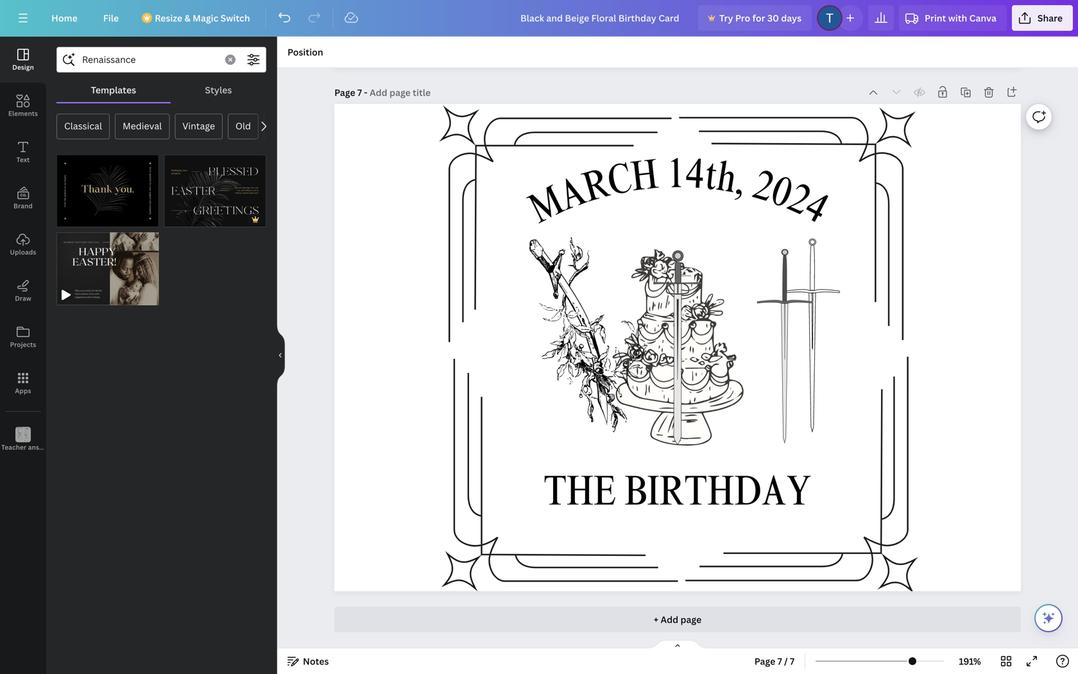 Task type: locate. For each thing, give the bounding box(es) containing it.
resize & magic switch button
[[134, 5, 260, 31]]

magic
[[193, 12, 219, 24]]

page inside button
[[755, 655, 776, 667]]

old button
[[228, 114, 259, 139]]

2 horizontal spatial 7
[[790, 655, 795, 667]]

apps
[[15, 386, 31, 395]]

file
[[103, 12, 119, 24]]

print with canva button
[[899, 5, 1007, 31]]

vintage button
[[175, 114, 223, 139]]

templates button
[[56, 78, 171, 102]]

page
[[334, 86, 355, 99], [755, 655, 776, 667]]

7 right /
[[790, 655, 795, 667]]

notes button
[[282, 651, 334, 671]]

text button
[[0, 129, 46, 175]]

elements button
[[0, 83, 46, 129]]

1
[[667, 157, 686, 199]]

gold black and white modern renaissance easter animated card image
[[164, 155, 266, 227]]

7 left -
[[358, 86, 362, 99]]

&
[[185, 12, 191, 24]]

7 left /
[[778, 655, 782, 667]]

notes
[[303, 655, 329, 667]]

medieval button
[[115, 114, 170, 139]]

+
[[654, 613, 659, 626]]

1 horizontal spatial 7
[[778, 655, 782, 667]]

0 horizontal spatial 7
[[358, 86, 362, 99]]

Page title text field
[[370, 86, 432, 99]]

position button
[[282, 42, 328, 62]]

pro
[[736, 12, 751, 24]]

elements
[[8, 109, 38, 118]]

uploads button
[[0, 221, 46, 268]]

+ add page button
[[334, 607, 1021, 632]]

page
[[681, 613, 702, 626]]

uploads
[[10, 248, 36, 256]]

resize
[[155, 12, 182, 24]]

styles button
[[171, 78, 266, 102]]

;
[[22, 444, 24, 451]]

black and gold modern renaissance thank you card group
[[56, 147, 159, 227]]

resize & magic switch
[[155, 12, 250, 24]]

draw
[[15, 294, 31, 303]]

191% button
[[949, 651, 991, 671]]

1 horizontal spatial page
[[755, 655, 776, 667]]

vintage
[[182, 120, 215, 132]]

-
[[364, 86, 368, 99]]

share button
[[1012, 5, 1073, 31]]

+ add page
[[654, 613, 702, 626]]

7 for -
[[358, 86, 362, 99]]

side panel tab list
[[0, 37, 67, 463]]

brand button
[[0, 175, 46, 221]]

0 vertical spatial page
[[334, 86, 355, 99]]

old
[[236, 120, 251, 132]]

0 horizontal spatial page
[[334, 86, 355, 99]]

add
[[661, 613, 679, 626]]

try pro for 30 days
[[720, 12, 802, 24]]

gold black and white modern renaissance easter animated card group
[[164, 147, 266, 227]]

projects
[[10, 340, 36, 349]]

canva
[[970, 12, 997, 24]]

7
[[358, 86, 362, 99], [778, 655, 782, 667], [790, 655, 795, 667]]

answer
[[28, 443, 51, 452]]

keys
[[52, 443, 67, 452]]

30
[[768, 12, 779, 24]]

page left /
[[755, 655, 776, 667]]

teacher answer keys
[[1, 443, 67, 452]]

apps button
[[0, 360, 46, 406]]

page left -
[[334, 86, 355, 99]]

page 7 -
[[334, 86, 370, 99]]

1 vertical spatial page
[[755, 655, 776, 667]]

hide image
[[277, 324, 285, 386]]

projects button
[[0, 314, 46, 360]]

print with canva
[[925, 12, 997, 24]]



Task type: vqa. For each thing, say whether or not it's contained in the screenshot.
Students
no



Task type: describe. For each thing, give the bounding box(es) containing it.
the
[[544, 475, 617, 516]]

page for page 7 -
[[334, 86, 355, 99]]

show pages image
[[647, 639, 709, 650]]

main menu bar
[[0, 0, 1078, 37]]

black and gold modern renaissance thank you card image
[[56, 155, 159, 227]]

/
[[784, 655, 788, 667]]

home link
[[41, 5, 88, 31]]

classical
[[64, 120, 102, 132]]

design
[[12, 63, 34, 72]]

brand
[[14, 202, 33, 210]]

Use 5+ words to describe... search field
[[82, 48, 218, 72]]

print
[[925, 12, 946, 24]]

canva assistant image
[[1041, 610, 1057, 626]]

for
[[753, 12, 766, 24]]

teacher
[[1, 443, 26, 452]]

home
[[51, 12, 78, 24]]

with
[[949, 12, 968, 24]]

styles
[[205, 84, 232, 96]]

position
[[288, 46, 323, 58]]

191%
[[959, 655, 981, 667]]

page 7 / 7 button
[[750, 651, 800, 671]]

Design title text field
[[510, 5, 693, 31]]

the birthday
[[544, 475, 812, 516]]

switch
[[221, 12, 250, 24]]

page for page 7 / 7
[[755, 655, 776, 667]]

try pro for 30 days button
[[698, 5, 812, 31]]

brown black and white modern renaissance easter animated card group
[[56, 225, 159, 305]]

try
[[720, 12, 733, 24]]

text
[[16, 155, 30, 164]]

templates
[[91, 84, 136, 96]]

birthday
[[625, 475, 812, 516]]

design button
[[0, 37, 46, 83]]

days
[[781, 12, 802, 24]]

7 for /
[[778, 655, 782, 667]]

file button
[[93, 5, 129, 31]]

classical button
[[56, 114, 110, 139]]

draw button
[[0, 268, 46, 314]]

page 7 / 7
[[755, 655, 795, 667]]

share
[[1038, 12, 1063, 24]]

medieval
[[123, 120, 162, 132]]



